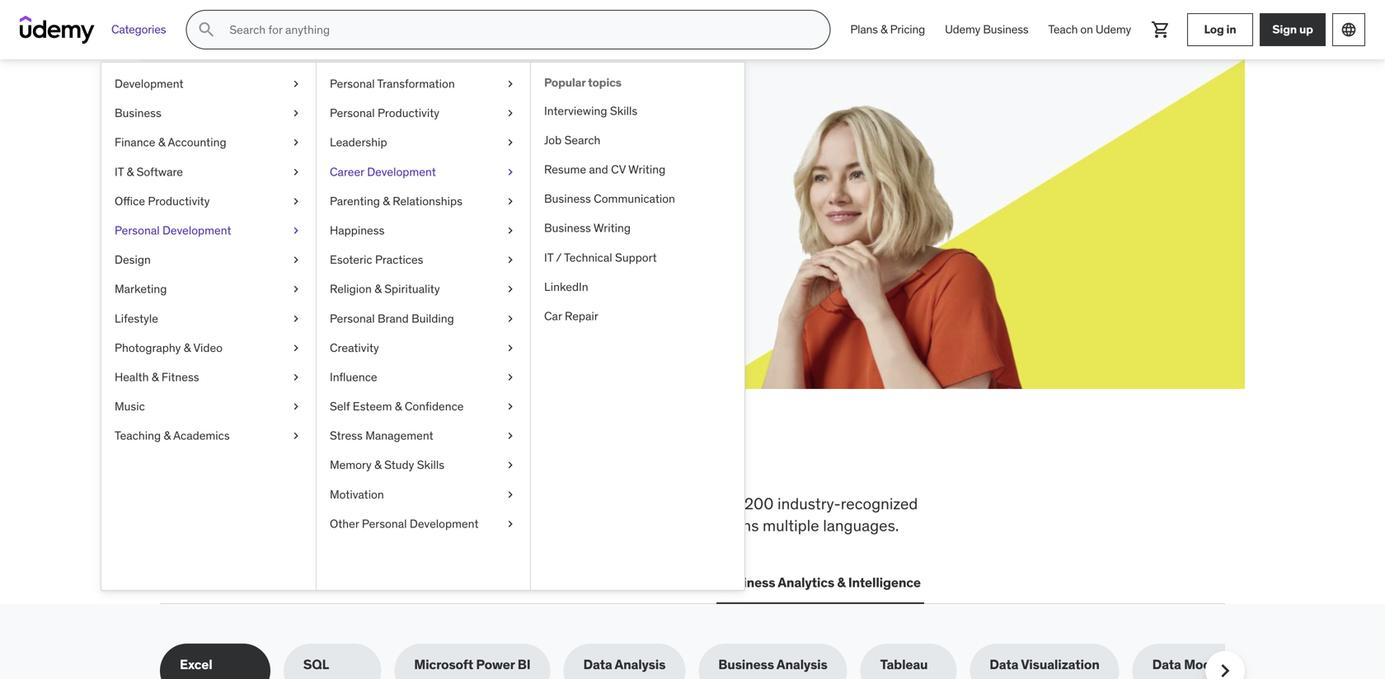Task type: describe. For each thing, give the bounding box(es) containing it.
teaching & academics link
[[101, 421, 316, 451]]

data for data modeling
[[1152, 656, 1181, 673]]

choose a language image
[[1341, 21, 1357, 38]]

memory & study skills link
[[317, 451, 530, 480]]

personal development link
[[101, 216, 316, 245]]

log in
[[1204, 22, 1236, 37]]

accounting
[[168, 135, 226, 150]]

shopping cart with 0 items image
[[1151, 20, 1171, 40]]

xsmall image for parenting & relationships
[[504, 193, 517, 209]]

certifications,
[[160, 516, 255, 536]]

self esteem & confidence
[[330, 399, 464, 414]]

xsmall image for religion & spirituality
[[504, 281, 517, 297]]

the
[[214, 439, 267, 482]]

personal brand building
[[330, 311, 454, 326]]

teach on udemy link
[[1038, 10, 1141, 49]]

1 vertical spatial writing
[[593, 221, 631, 236]]

business analytics & intelligence
[[720, 574, 921, 591]]

covering
[[160, 494, 223, 514]]

xsmall image for leadership
[[504, 135, 517, 151]]

xsmall image for creativity
[[504, 340, 517, 356]]

happiness link
[[317, 216, 530, 245]]

categories button
[[101, 10, 176, 49]]

leadership link
[[317, 128, 530, 157]]

business for business communication
[[544, 191, 591, 206]]

health & fitness link
[[101, 363, 316, 392]]

xsmall image for esoteric practices
[[504, 252, 517, 268]]

analysis for business analysis
[[777, 656, 827, 673]]

spans
[[717, 516, 759, 536]]

/
[[556, 250, 562, 265]]

music
[[115, 399, 145, 414]]

other personal development
[[330, 516, 479, 531]]

development for career development
[[367, 164, 436, 179]]

on
[[1080, 22, 1093, 37]]

finance & accounting link
[[101, 128, 316, 157]]

& for finance & accounting
[[158, 135, 165, 150]]

catalog
[[285, 516, 337, 536]]

our
[[259, 516, 281, 536]]

& for it & software
[[127, 164, 134, 179]]

sign
[[1272, 22, 1297, 37]]

data science button
[[498, 563, 585, 603]]

workplace
[[277, 494, 349, 514]]

xsmall image for career development
[[504, 164, 517, 180]]

xsmall image for lifestyle
[[289, 311, 303, 327]]

creativity link
[[317, 333, 530, 363]]

udemy image
[[20, 16, 95, 44]]

esteem
[[353, 399, 392, 414]]

influence link
[[317, 363, 530, 392]]

interviewing skills link
[[531, 96, 744, 126]]

through
[[262, 190, 309, 207]]

business analysis
[[718, 656, 827, 673]]

sql
[[303, 656, 329, 673]]

business for business analytics & intelligence
[[720, 574, 775, 591]]

2 vertical spatial skills
[[417, 458, 444, 473]]

xsmall image for business
[[289, 105, 303, 121]]

you
[[368, 439, 427, 482]]

communication inside career development "element"
[[594, 191, 675, 206]]

career
[[330, 164, 364, 179]]

xsmall image for finance & accounting
[[289, 135, 303, 151]]

plans & pricing link
[[840, 10, 935, 49]]

power
[[476, 656, 515, 673]]

it for it & software
[[115, 164, 124, 179]]

teaching
[[115, 428, 161, 443]]

self esteem & confidence link
[[317, 392, 530, 421]]

communication inside button
[[602, 574, 700, 591]]

well-
[[407, 516, 441, 536]]

it for it certifications
[[296, 574, 307, 591]]

memory
[[330, 458, 372, 473]]

skills inside career development "element"
[[610, 103, 637, 118]]

& for plans & pricing
[[880, 22, 887, 37]]

topics
[[588, 75, 621, 90]]

recognized
[[841, 494, 918, 514]]

xsmall image for it & software
[[289, 164, 303, 180]]

& for teaching & academics
[[164, 428, 171, 443]]

self
[[330, 399, 350, 414]]

confidence
[[405, 399, 464, 414]]

0 horizontal spatial your
[[267, 172, 292, 189]]

popular topics
[[544, 75, 621, 90]]

popular
[[544, 75, 586, 90]]

technical
[[564, 250, 612, 265]]

stress management link
[[317, 421, 530, 451]]

business communication link
[[531, 184, 744, 214]]

personal for personal transformation
[[330, 76, 375, 91]]

development down technical at bottom left
[[410, 516, 479, 531]]

1 vertical spatial in
[[519, 439, 551, 482]]

pricing
[[890, 22, 925, 37]]

data science
[[501, 574, 582, 591]]

finance & accounting
[[115, 135, 226, 150]]

search
[[564, 133, 601, 147]]

lifestyle
[[115, 311, 158, 326]]

xsmall image for stress management
[[504, 428, 517, 444]]

analysis for data analysis
[[615, 656, 666, 673]]

communication button
[[599, 563, 703, 603]]

sign up link
[[1260, 13, 1326, 46]]

xsmall image for memory & study skills
[[504, 457, 517, 473]]

log in link
[[1187, 13, 1253, 46]]

analytics
[[778, 574, 834, 591]]

dec
[[312, 190, 335, 207]]

200
[[744, 494, 774, 514]]

starting
[[435, 172, 483, 189]]

business communication
[[544, 191, 675, 206]]

data modeling
[[1152, 656, 1242, 673]]

photography & video link
[[101, 333, 316, 363]]

software
[[137, 164, 183, 179]]

potential
[[295, 172, 347, 189]]

to
[[391, 494, 406, 514]]

leadership for leadership button
[[413, 574, 482, 591]]

tableau
[[880, 656, 928, 673]]

car repair link
[[531, 302, 744, 331]]

management
[[365, 428, 433, 443]]

personal brand building link
[[317, 304, 530, 333]]

xsmall image for marketing
[[289, 281, 303, 297]]

personal for personal brand building
[[330, 311, 375, 326]]

study
[[384, 458, 414, 473]]

xsmall image for personal development
[[289, 223, 303, 239]]

xsmall image for health & fitness
[[289, 369, 303, 385]]

up
[[1299, 22, 1313, 37]]

business for business analysis
[[718, 656, 774, 673]]

xsmall image for influence
[[504, 369, 517, 385]]

job
[[544, 133, 562, 147]]

teach
[[1048, 22, 1078, 37]]

teaching & academics
[[115, 428, 230, 443]]

skills inside skills for your future expand your potential with a course. starting at just $12.99 through dec 15.
[[219, 131, 293, 165]]

& for parenting & relationships
[[383, 194, 390, 208]]

career development element
[[530, 63, 744, 590]]

creativity
[[330, 340, 379, 355]]

marketing
[[115, 282, 167, 297]]

relationships
[[393, 194, 462, 208]]

motivation link
[[317, 480, 530, 509]]

support
[[615, 250, 657, 265]]

critical
[[226, 494, 273, 514]]



Task type: locate. For each thing, give the bounding box(es) containing it.
1 vertical spatial communication
[[602, 574, 700, 591]]

office productivity
[[115, 194, 210, 208]]

career development
[[330, 164, 436, 179]]

and inside career development "element"
[[589, 162, 608, 177]]

2 udemy from the left
[[1096, 22, 1131, 37]]

future
[[406, 131, 487, 165]]

modeling
[[1184, 656, 1242, 673]]

content
[[630, 494, 684, 514]]

in up including
[[519, 439, 551, 482]]

& left study
[[374, 458, 381, 473]]

business
[[983, 22, 1028, 37], [115, 106, 161, 120], [544, 191, 591, 206], [544, 221, 591, 236], [720, 574, 775, 591], [718, 656, 774, 673]]

plans
[[850, 22, 878, 37]]

submit search image
[[196, 20, 216, 40]]

0 horizontal spatial in
[[519, 439, 551, 482]]

in right log
[[1226, 22, 1236, 37]]

xsmall image inside memory & study skills link
[[504, 457, 517, 473]]

development up parenting & relationships
[[367, 164, 436, 179]]

0 vertical spatial skills
[[610, 103, 637, 118]]

xsmall image inside other personal development link
[[504, 516, 517, 532]]

development link
[[101, 69, 316, 99]]

xsmall image for other personal development
[[504, 516, 517, 532]]

1 vertical spatial productivity
[[148, 194, 210, 208]]

it up office
[[115, 164, 124, 179]]

xsmall image for personal transformation
[[504, 76, 517, 92]]

productivity up personal development
[[148, 194, 210, 208]]

& for health & fitness
[[152, 370, 159, 385]]

0 vertical spatial leadership
[[330, 135, 387, 150]]

xsmall image for personal brand building
[[504, 311, 517, 327]]

xsmall image inside design link
[[289, 252, 303, 268]]

xsmall image for happiness
[[504, 223, 517, 239]]

leadership
[[330, 135, 387, 150], [413, 574, 482, 591]]

personal down the personal transformation
[[330, 106, 375, 120]]

linkedin link
[[531, 272, 744, 302]]

0 vertical spatial writing
[[628, 162, 666, 177]]

xsmall image inside influence link
[[504, 369, 517, 385]]

communication down resume and cv writing link
[[594, 191, 675, 206]]

data left modeling
[[1152, 656, 1181, 673]]

2 vertical spatial it
[[296, 574, 307, 591]]

1 vertical spatial your
[[267, 172, 292, 189]]

0 vertical spatial in
[[1226, 22, 1236, 37]]

xsmall image for motivation
[[504, 487, 517, 503]]

over
[[711, 494, 741, 514]]

& inside button
[[837, 574, 845, 591]]

writing down business communication
[[593, 221, 631, 236]]

skills down stress management link
[[417, 458, 444, 473]]

plans & pricing
[[850, 22, 925, 37]]

xsmall image for personal productivity
[[504, 105, 517, 121]]

xsmall image
[[289, 76, 303, 92], [504, 76, 517, 92], [289, 105, 303, 121], [504, 105, 517, 121], [289, 135, 303, 151], [504, 135, 517, 151], [289, 164, 303, 180], [504, 164, 517, 180], [504, 193, 517, 209], [289, 223, 303, 239], [504, 223, 517, 239], [504, 252, 517, 268], [504, 281, 517, 297], [504, 311, 517, 327], [289, 399, 303, 415], [504, 399, 517, 415], [504, 428, 517, 444]]

& down a
[[383, 194, 390, 208]]

xsmall image inside personal brand building link
[[504, 311, 517, 327]]

xsmall image inside business link
[[289, 105, 303, 121]]

1 horizontal spatial your
[[341, 131, 401, 165]]

development inside button
[[194, 574, 276, 591]]

personal for personal productivity
[[330, 106, 375, 120]]

repair
[[565, 309, 598, 324]]

xsmall image inside health & fitness link
[[289, 369, 303, 385]]

excel
[[180, 656, 212, 673]]

xsmall image inside happiness link
[[504, 223, 517, 239]]

design link
[[101, 245, 316, 275]]

0 horizontal spatial and
[[589, 162, 608, 177]]

personal up personal productivity
[[330, 76, 375, 91]]

all
[[160, 439, 208, 482]]

data left the visualization
[[990, 656, 1018, 673]]

udemy right on
[[1096, 22, 1131, 37]]

xsmall image inside career development link
[[504, 164, 517, 180]]

with
[[351, 172, 376, 189]]

2 horizontal spatial skills
[[610, 103, 637, 118]]

udemy business
[[945, 22, 1028, 37]]

multiple
[[763, 516, 819, 536]]

leadership up career
[[330, 135, 387, 150]]

& right finance
[[158, 135, 165, 150]]

linkedin
[[544, 279, 588, 294]]

and left cv
[[589, 162, 608, 177]]

skills up 'workplace'
[[273, 439, 362, 482]]

2 analysis from the left
[[777, 656, 827, 673]]

for up "potential"
[[298, 131, 337, 165]]

your up with
[[341, 131, 401, 165]]

xsmall image inside esoteric practices link
[[504, 252, 517, 268]]

data right the bi
[[583, 656, 612, 673]]

your up "through" on the left top
[[267, 172, 292, 189]]

writing right cv
[[628, 162, 666, 177]]

at
[[486, 172, 497, 189]]

0 horizontal spatial udemy
[[945, 22, 980, 37]]

0 vertical spatial and
[[589, 162, 608, 177]]

xsmall image inside motivation 'link'
[[504, 487, 517, 503]]

web
[[163, 574, 191, 591]]

udemy business link
[[935, 10, 1038, 49]]

one
[[557, 439, 616, 482]]

personal up design on the left of the page
[[115, 223, 160, 238]]

0 horizontal spatial leadership
[[330, 135, 387, 150]]

udemy right pricing
[[945, 22, 980, 37]]

it for it / technical support
[[544, 250, 553, 265]]

topic filters element
[[160, 644, 1261, 679]]

& left video
[[184, 340, 191, 355]]

1 vertical spatial skills
[[353, 494, 388, 514]]

1 vertical spatial leadership
[[413, 574, 482, 591]]

data inside button
[[501, 574, 530, 591]]

xsmall image inside the it & software link
[[289, 164, 303, 180]]

1 vertical spatial for
[[688, 494, 707, 514]]

0 vertical spatial skills
[[273, 439, 362, 482]]

xsmall image inside 'teaching & academics' link
[[289, 428, 303, 444]]

& for religion & spirituality
[[374, 282, 382, 297]]

xsmall image inside the personal transformation link
[[504, 76, 517, 92]]

xsmall image inside personal development link
[[289, 223, 303, 239]]

1 horizontal spatial it
[[296, 574, 307, 591]]

development right web
[[194, 574, 276, 591]]

1 vertical spatial and
[[688, 516, 714, 536]]

skills up supports
[[353, 494, 388, 514]]

productivity for personal productivity
[[378, 106, 439, 120]]

skills
[[273, 439, 362, 482], [353, 494, 388, 514]]

leadership inside button
[[413, 574, 482, 591]]

xsmall image for photography & video
[[289, 340, 303, 356]]

personal down religion
[[330, 311, 375, 326]]

data left the science
[[501, 574, 530, 591]]

1 vertical spatial it
[[544, 250, 553, 265]]

0 vertical spatial for
[[298, 131, 337, 165]]

and inside covering critical workplace skills to technical topics, including prep content for over 200 industry-recognized certifications, our catalog supports well-rounded professional development and spans multiple languages.
[[688, 516, 714, 536]]

1 horizontal spatial udemy
[[1096, 22, 1131, 37]]

15.
[[338, 190, 354, 207]]

xsmall image inside marketing link
[[289, 281, 303, 297]]

web development button
[[160, 563, 280, 603]]

& right plans
[[880, 22, 887, 37]]

it / technical support
[[544, 250, 657, 265]]

xsmall image inside development link
[[289, 76, 303, 92]]

1 horizontal spatial skills
[[417, 458, 444, 473]]

& right 'analytics'
[[837, 574, 845, 591]]

xsmall image inside the office productivity link
[[289, 193, 303, 209]]

languages.
[[823, 516, 899, 536]]

personal for personal development
[[115, 223, 160, 238]]

1 analysis from the left
[[615, 656, 666, 673]]

interviewing skills
[[544, 103, 637, 118]]

office
[[115, 194, 145, 208]]

& for photography & video
[[184, 340, 191, 355]]

resume and cv writing
[[544, 162, 666, 177]]

memory & study skills
[[330, 458, 444, 473]]

job search link
[[531, 126, 744, 155]]

1 horizontal spatial analysis
[[777, 656, 827, 673]]

technical
[[409, 494, 473, 514]]

development down the categories dropdown button at the left of the page
[[115, 76, 183, 91]]

& right teaching
[[164, 428, 171, 443]]

development down the office productivity link
[[162, 223, 231, 238]]

leadership down the rounded
[[413, 574, 482, 591]]

0 vertical spatial communication
[[594, 191, 675, 206]]

writing
[[628, 162, 666, 177], [593, 221, 631, 236]]

xsmall image inside parenting & relationships link
[[504, 193, 517, 209]]

0 vertical spatial it
[[115, 164, 124, 179]]

including
[[526, 494, 590, 514]]

communication down development
[[602, 574, 700, 591]]

a
[[379, 172, 386, 189]]

personal productivity link
[[317, 99, 530, 128]]

skills up job search link
[[610, 103, 637, 118]]

for inside covering critical workplace skills to technical topics, including prep content for over 200 industry-recognized certifications, our catalog supports well-rounded professional development and spans multiple languages.
[[688, 494, 707, 514]]

xsmall image inside photography & video link
[[289, 340, 303, 356]]

xsmall image for self esteem & confidence
[[504, 399, 517, 415]]

happiness
[[330, 223, 385, 238]]

communication
[[594, 191, 675, 206], [602, 574, 700, 591]]

Search for anything text field
[[226, 16, 810, 44]]

xsmall image
[[289, 193, 303, 209], [289, 252, 303, 268], [289, 281, 303, 297], [289, 311, 303, 327], [289, 340, 303, 356], [504, 340, 517, 356], [289, 369, 303, 385], [504, 369, 517, 385], [289, 428, 303, 444], [504, 457, 517, 473], [504, 487, 517, 503], [504, 516, 517, 532]]

other
[[330, 516, 359, 531]]

data for data analysis
[[583, 656, 612, 673]]

0 vertical spatial your
[[341, 131, 401, 165]]

xsmall image for teaching & academics
[[289, 428, 303, 444]]

influence
[[330, 370, 377, 385]]

1 horizontal spatial leadership
[[413, 574, 482, 591]]

covering critical workplace skills to technical topics, including prep content for over 200 industry-recognized certifications, our catalog supports well-rounded professional development and spans multiple languages.
[[160, 494, 918, 536]]

esoteric
[[330, 252, 372, 267]]

for inside skills for your future expand your potential with a course. starting at just $12.99 through dec 15.
[[298, 131, 337, 165]]

1 horizontal spatial and
[[688, 516, 714, 536]]

health & fitness
[[115, 370, 199, 385]]

other personal development link
[[317, 509, 530, 539]]

next image
[[1212, 658, 1238, 679]]

your
[[341, 131, 401, 165], [267, 172, 292, 189]]

it left certifications on the bottom left of page
[[296, 574, 307, 591]]

business for business writing
[[544, 221, 591, 236]]

0 horizontal spatial productivity
[[148, 194, 210, 208]]

xsmall image inside leadership link
[[504, 135, 517, 151]]

and down over
[[688, 516, 714, 536]]

skills up expand
[[219, 131, 293, 165]]

bi
[[518, 656, 530, 673]]

it inside career development "element"
[[544, 250, 553, 265]]

1 vertical spatial skills
[[219, 131, 293, 165]]

0 horizontal spatial for
[[298, 131, 337, 165]]

development for personal development
[[162, 223, 231, 238]]

it inside button
[[296, 574, 307, 591]]

car repair
[[544, 309, 598, 324]]

1 horizontal spatial in
[[1226, 22, 1236, 37]]

it & software link
[[101, 157, 316, 187]]

parenting & relationships link
[[317, 187, 530, 216]]

microsoft
[[414, 656, 473, 673]]

1 udemy from the left
[[945, 22, 980, 37]]

development for web development
[[194, 574, 276, 591]]

xsmall image inside "religion & spirituality" link
[[504, 281, 517, 297]]

data analysis
[[583, 656, 666, 673]]

xsmall image for office productivity
[[289, 193, 303, 209]]

esoteric practices link
[[317, 245, 530, 275]]

data for data visualization
[[990, 656, 1018, 673]]

1 horizontal spatial for
[[688, 494, 707, 514]]

xsmall image inside personal productivity link
[[504, 105, 517, 121]]

1 horizontal spatial productivity
[[378, 106, 439, 120]]

2 horizontal spatial it
[[544, 250, 553, 265]]

personal transformation
[[330, 76, 455, 91]]

0 horizontal spatial it
[[115, 164, 124, 179]]

productivity for office productivity
[[148, 194, 210, 208]]

personal
[[330, 76, 375, 91], [330, 106, 375, 120], [115, 223, 160, 238], [330, 311, 375, 326], [362, 516, 407, 531]]

data for data science
[[501, 574, 530, 591]]

xsmall image inside music link
[[289, 399, 303, 415]]

xsmall image inside the lifestyle link
[[289, 311, 303, 327]]

xsmall image inside self esteem & confidence link
[[504, 399, 517, 415]]

& for memory & study skills
[[374, 458, 381, 473]]

business writing
[[544, 221, 631, 236]]

lifestyle link
[[101, 304, 316, 333]]

0 horizontal spatial skills
[[219, 131, 293, 165]]

xsmall image inside creativity link
[[504, 340, 517, 356]]

personal transformation link
[[317, 69, 530, 99]]

skills inside covering critical workplace skills to technical topics, including prep content for over 200 industry-recognized certifications, our catalog supports well-rounded professional development and spans multiple languages.
[[353, 494, 388, 514]]

it left /
[[544, 250, 553, 265]]

in inside "link"
[[1226, 22, 1236, 37]]

for left over
[[688, 494, 707, 514]]

0 vertical spatial productivity
[[378, 106, 439, 120]]

business inside button
[[720, 574, 775, 591]]

leadership for leadership link
[[330, 135, 387, 150]]

it certifications
[[296, 574, 394, 591]]

prep
[[594, 494, 626, 514]]

& right esteem
[[395, 399, 402, 414]]

sign up
[[1272, 22, 1313, 37]]

& right religion
[[374, 282, 382, 297]]

xsmall image for development
[[289, 76, 303, 92]]

xsmall image inside stress management link
[[504, 428, 517, 444]]

productivity down transformation on the left
[[378, 106, 439, 120]]

parenting & relationships
[[330, 194, 462, 208]]

& right health
[[152, 370, 159, 385]]

religion & spirituality
[[330, 282, 440, 297]]

xsmall image inside finance & accounting link
[[289, 135, 303, 151]]

personal down to
[[362, 516, 407, 531]]

business inside topic filters element
[[718, 656, 774, 673]]

& up office
[[127, 164, 134, 179]]

0 horizontal spatial analysis
[[615, 656, 666, 673]]

xsmall image for design
[[289, 252, 303, 268]]

in
[[1226, 22, 1236, 37], [519, 439, 551, 482]]

xsmall image for music
[[289, 399, 303, 415]]



Task type: vqa. For each thing, say whether or not it's contained in the screenshot.
Personal corresponding to Personal Transformation
yes



